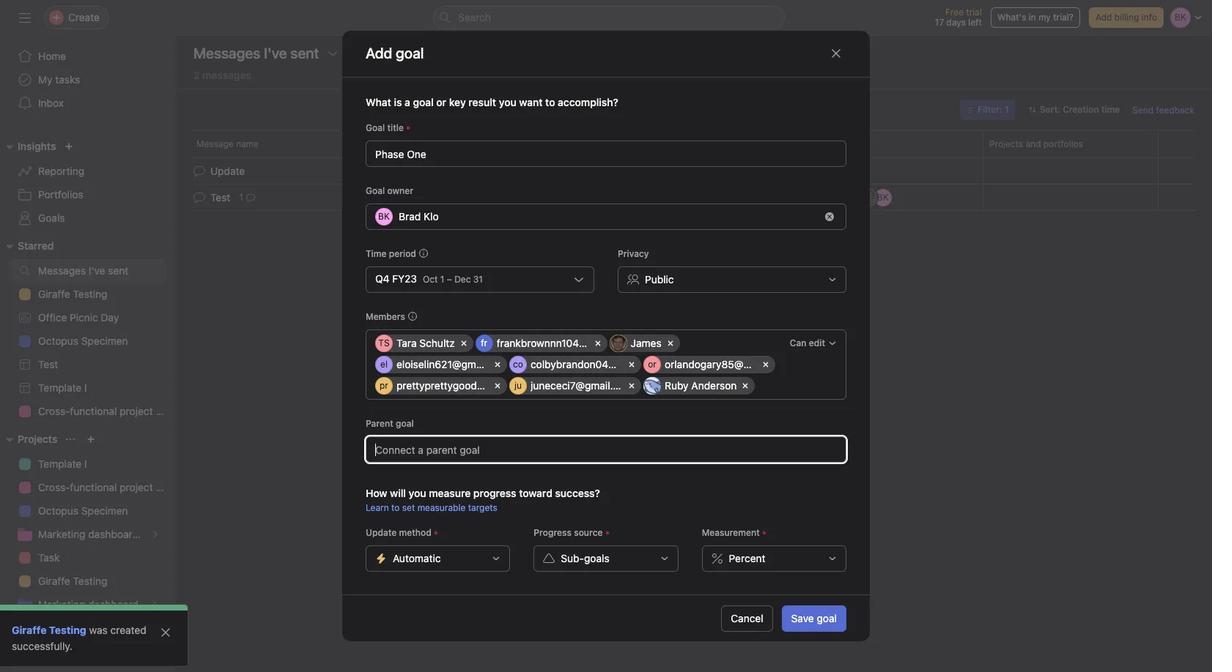 Task type: vqa. For each thing, say whether or not it's contained in the screenshot.


Task type: locate. For each thing, give the bounding box(es) containing it.
1 vertical spatial plan
[[156, 481, 176, 494]]

octopus
[[38, 335, 78, 347], [38, 505, 78, 517]]

edit
[[809, 338, 825, 349]]

cross-functional project plan link
[[9, 400, 176, 424], [9, 476, 176, 500]]

prettyprettygood77@gmail.com
[[396, 379, 546, 392]]

i for 1st template i link
[[84, 382, 87, 394]]

1 vertical spatial messages
[[38, 265, 86, 277]]

1 left –
[[440, 274, 444, 285]]

2 horizontal spatial 1
[[1005, 104, 1009, 115]]

cancel button
[[721, 606, 773, 632]]

plan inside projects element
[[156, 481, 176, 494]]

eloiselin621@gmail.com cell
[[375, 356, 510, 373]]

1 vertical spatial specimen
[[81, 505, 128, 517]]

goal right save
[[817, 612, 837, 625]]

1 vertical spatial cross-
[[38, 481, 70, 494]]

octopus specimen for 1st octopus specimen link from the top of the page
[[38, 335, 128, 347]]

send
[[1132, 104, 1154, 115]]

1 goal from the top
[[366, 122, 385, 133]]

tara schultz cell
[[375, 335, 473, 352]]

0 horizontal spatial 1
[[239, 192, 243, 203]]

i down test link
[[84, 382, 87, 394]]

add billing info
[[1096, 12, 1157, 23]]

1 right filter:
[[1005, 104, 1009, 115]]

update inside cell
[[210, 165, 245, 177]]

messages up messages
[[193, 45, 260, 62]]

giraffe testing down task link
[[38, 575, 107, 588]]

marketing dashboards
[[38, 528, 144, 541]]

1 template from the top
[[38, 382, 82, 394]]

2 vertical spatial goal
[[817, 612, 837, 625]]

day
[[101, 311, 119, 324]]

1 vertical spatial cross-functional project plan
[[38, 481, 176, 494]]

testing
[[73, 288, 107, 300], [73, 575, 107, 588], [49, 624, 86, 637]]

tara schultz
[[396, 337, 455, 349]]

1 vertical spatial functional
[[70, 481, 117, 494]]

1 i from the top
[[84, 382, 87, 394]]

octopus specimen up marketing dashboards link
[[38, 505, 128, 517]]

you left the want
[[499, 96, 516, 108]]

team
[[18, 627, 44, 639]]

cross-functional project plan inside starred element
[[38, 405, 176, 418]]

eloiselin621@gmail.com
[[396, 358, 510, 371]]

octopus specimen inside starred element
[[38, 335, 128, 347]]

row
[[176, 130, 1212, 158], [193, 157, 1194, 158], [375, 335, 792, 398]]

marketing
[[38, 528, 85, 541], [38, 599, 85, 611]]

1 horizontal spatial test
[[210, 191, 230, 204]]

0 vertical spatial 1
[[1005, 104, 1009, 115]]

colbybrandon04@gmail.com
[[531, 358, 666, 371]]

tree grid
[[176, 156, 1212, 212]]

giraffe testing inside projects element
[[38, 575, 107, 588]]

0 vertical spatial plan
[[156, 405, 176, 418]]

0 vertical spatial test
[[210, 191, 230, 204]]

goal right the a
[[413, 96, 434, 108]]

required image for sub-goals
[[603, 529, 612, 538]]

2 messages button
[[193, 69, 251, 89]]

functional
[[70, 405, 117, 418], [70, 481, 117, 494]]

frankbrownnn104@gmail.com cell
[[475, 335, 637, 352]]

project inside starred element
[[120, 405, 153, 418]]

0 vertical spatial update
[[210, 165, 245, 177]]

cross-functional project plan inside projects element
[[38, 481, 176, 494]]

marketing for marketing dashboards
[[38, 528, 85, 541]]

1 horizontal spatial 1
[[440, 274, 444, 285]]

cross-functional project plan up dashboards at bottom
[[38, 481, 176, 494]]

1 vertical spatial giraffe
[[38, 575, 70, 588]]

goals link
[[9, 207, 167, 230]]

1 vertical spatial i
[[84, 458, 87, 470]]

2 horizontal spatial required image
[[603, 529, 612, 538]]

remove image
[[825, 212, 834, 221]]

cross- up projects dropdown button
[[38, 405, 70, 418]]

marketing up task
[[38, 528, 85, 541]]

2 i from the top
[[84, 458, 87, 470]]

cross-functional project plan link down test link
[[9, 400, 176, 424]]

Connect a parent goal text field
[[366, 437, 846, 463]]

was created successfully.
[[12, 624, 146, 653]]

you up set
[[409, 487, 426, 500]]

free
[[945, 7, 964, 18]]

co
[[513, 359, 523, 370]]

template i link down projects dropdown button
[[9, 453, 167, 476]]

title
[[387, 122, 404, 133]]

goals
[[584, 552, 609, 565]]

0 horizontal spatial you
[[409, 487, 426, 500]]

marketing inside marketing dashboards link
[[38, 528, 85, 541]]

junececi7@gmail.com cell
[[509, 377, 641, 395]]

i
[[84, 382, 87, 394], [84, 458, 87, 470]]

1 vertical spatial goal
[[396, 418, 414, 429]]

1 vertical spatial update
[[366, 527, 397, 538]]

messages for messages i've sent
[[193, 45, 260, 62]]

octopus for second octopus specimen link from the top of the page
[[38, 505, 78, 517]]

octopus inside projects element
[[38, 505, 78, 517]]

trial?
[[1053, 12, 1074, 23]]

0 vertical spatial template
[[38, 382, 82, 394]]

1 template i from the top
[[38, 382, 87, 394]]

billing
[[1114, 12, 1139, 23]]

invite button
[[14, 640, 77, 667]]

Enter goal name text field
[[366, 140, 846, 167]]

specimen inside starred element
[[81, 335, 128, 347]]

conversation name for test cell
[[176, 184, 808, 211]]

0 horizontal spatial update
[[210, 165, 245, 177]]

goal left title on the top of the page
[[366, 122, 385, 133]]

testing down messages i've sent link
[[73, 288, 107, 300]]

cross- inside starred element
[[38, 405, 70, 418]]

giraffe inside starred element
[[38, 288, 70, 300]]

insights element
[[0, 133, 176, 233]]

can edit
[[790, 338, 825, 349]]

1 cross-functional project plan link from the top
[[9, 400, 176, 424]]

1 vertical spatial giraffe testing link
[[9, 570, 167, 594]]

messages left i've at top left
[[38, 265, 86, 277]]

orlandogary85@gmail.com cell
[[643, 356, 792, 373]]

0 vertical spatial octopus
[[38, 335, 78, 347]]

ts
[[378, 338, 390, 349]]

learn to set measurable targets link
[[366, 502, 497, 513]]

task
[[38, 552, 60, 564]]

0 horizontal spatial projects
[[18, 433, 57, 446]]

0 vertical spatial octopus specimen
[[38, 335, 128, 347]]

project down test link
[[120, 405, 153, 418]]

octopus down office
[[38, 335, 78, 347]]

plan inside starred element
[[156, 405, 176, 418]]

add
[[1096, 12, 1112, 23]]

testing up the invite
[[49, 624, 86, 637]]

starred button
[[0, 237, 54, 255]]

update
[[210, 165, 245, 177], [366, 527, 397, 538]]

marketing up was created successfully.
[[38, 599, 85, 611]]

goal right parent
[[396, 418, 414, 429]]

octopus specimen down picnic
[[38, 335, 128, 347]]

projects inside dropdown button
[[18, 433, 57, 446]]

template i down projects dropdown button
[[38, 458, 87, 470]]

goal inside button
[[817, 612, 837, 625]]

or left key
[[436, 96, 446, 108]]

test inside starred element
[[38, 358, 58, 371]]

2 plan from the top
[[156, 481, 176, 494]]

projects
[[989, 138, 1023, 149], [18, 433, 57, 446]]

parent
[[366, 418, 393, 429]]

search
[[458, 11, 491, 23]]

giraffe up successfully.
[[12, 624, 47, 637]]

specimen up dashboards at bottom
[[81, 505, 128, 517]]

1 vertical spatial template
[[38, 458, 82, 470]]

0 vertical spatial giraffe testing
[[38, 288, 107, 300]]

invite
[[41, 647, 68, 660]]

ruby anderson
[[665, 379, 737, 392]]

0 horizontal spatial or
[[436, 96, 446, 108]]

update down message name
[[210, 165, 245, 177]]

1 plan from the top
[[156, 405, 176, 418]]

0 vertical spatial template i link
[[9, 377, 167, 400]]

0 vertical spatial functional
[[70, 405, 117, 418]]

giraffe testing link up successfully.
[[12, 624, 86, 637]]

1 horizontal spatial update
[[366, 527, 397, 538]]

update down learn
[[366, 527, 397, 538]]

None text field
[[757, 377, 768, 395]]

dashboard
[[88, 599, 139, 611]]

1 vertical spatial octopus specimen link
[[9, 500, 167, 523]]

toward success?
[[519, 487, 600, 500]]

or up ra
[[648, 359, 656, 370]]

0 vertical spatial i
[[84, 382, 87, 394]]

sub-goals
[[561, 552, 609, 565]]

functional inside starred element
[[70, 405, 117, 418]]

project
[[120, 405, 153, 418], [120, 481, 153, 494]]

dec
[[454, 274, 471, 285]]

octopus specimen link up marketing dashboards
[[9, 500, 167, 523]]

test down office
[[38, 358, 58, 371]]

plan
[[156, 405, 176, 418], [156, 481, 176, 494]]

giraffe inside projects element
[[38, 575, 70, 588]]

giraffe testing up office picnic day
[[38, 288, 107, 300]]

giraffe testing up successfully.
[[12, 624, 86, 637]]

projects inside row
[[989, 138, 1023, 149]]

2 project from the top
[[120, 481, 153, 494]]

2 cross-functional project plan from the top
[[38, 481, 176, 494]]

marketing inside marketing dashboard link
[[38, 599, 85, 611]]

1 vertical spatial octopus specimen
[[38, 505, 128, 517]]

1 vertical spatial or
[[648, 359, 656, 370]]

giraffe up office
[[38, 288, 70, 300]]

0 vertical spatial cross-functional project plan
[[38, 405, 176, 418]]

0 vertical spatial specimen
[[81, 335, 128, 347]]

template i inside projects element
[[38, 458, 87, 470]]

free trial 17 days left
[[935, 7, 982, 28]]

1 horizontal spatial required image
[[431, 529, 440, 538]]

0 vertical spatial cross-
[[38, 405, 70, 418]]

0 vertical spatial project
[[120, 405, 153, 418]]

1 horizontal spatial or
[[648, 359, 656, 370]]

2 specimen from the top
[[81, 505, 128, 517]]

functional for 1st cross-functional project plan link from the top
[[70, 405, 117, 418]]

required image up sub-goals dropdown button
[[603, 529, 612, 538]]

i inside starred element
[[84, 382, 87, 394]]

0 vertical spatial projects
[[989, 138, 1023, 149]]

1 vertical spatial projects
[[18, 433, 57, 446]]

test inside cell
[[210, 191, 230, 204]]

you
[[499, 96, 516, 108], [409, 487, 426, 500]]

0 vertical spatial marketing
[[38, 528, 85, 541]]

specimen inside projects element
[[81, 505, 128, 517]]

1 vertical spatial project
[[120, 481, 153, 494]]

goal for save goal
[[817, 612, 837, 625]]

home link
[[9, 45, 167, 68]]

cross-functional project plan for 1st cross-functional project plan link from the top
[[38, 405, 176, 418]]

2 functional from the top
[[70, 481, 117, 494]]

octopus specimen link
[[9, 330, 167, 353], [9, 500, 167, 523]]

1 vertical spatial template i link
[[9, 453, 167, 476]]

ju
[[514, 380, 522, 391]]

2 goal from the top
[[366, 185, 385, 196]]

projects for projects and portfolios
[[989, 138, 1023, 149]]

template i link down office picnic day "link"
[[9, 377, 167, 400]]

goal left owner
[[366, 185, 385, 196]]

days
[[946, 17, 966, 28]]

and
[[1026, 138, 1041, 149]]

0 vertical spatial template i
[[38, 382, 87, 394]]

test left 1 button
[[210, 191, 230, 204]]

0 horizontal spatial messages
[[38, 265, 86, 277]]

1 octopus specimen from the top
[[38, 335, 128, 347]]

goal
[[413, 96, 434, 108], [396, 418, 414, 429], [817, 612, 837, 625]]

reporting
[[38, 165, 84, 177]]

functional down test link
[[70, 405, 117, 418]]

template down projects dropdown button
[[38, 458, 82, 470]]

specimen
[[81, 335, 128, 347], [81, 505, 128, 517]]

1 octopus from the top
[[38, 335, 78, 347]]

members
[[366, 311, 405, 322]]

0 vertical spatial messages
[[193, 45, 260, 62]]

1 vertical spatial you
[[409, 487, 426, 500]]

1 vertical spatial goal
[[366, 185, 385, 196]]

octopus specimen
[[38, 335, 128, 347], [38, 505, 128, 517]]

i've
[[89, 265, 105, 277]]

giraffe testing link up marketing dashboard
[[9, 570, 167, 594]]

2 octopus specimen from the top
[[38, 505, 128, 517]]

cross-functional project plan down test link
[[38, 405, 176, 418]]

cross- for first cross-functional project plan link from the bottom
[[38, 481, 70, 494]]

colbybrandon04@gmail.com cell
[[509, 356, 666, 373]]

1 vertical spatial template i
[[38, 458, 87, 470]]

2 marketing from the top
[[38, 599, 85, 611]]

0 vertical spatial cross-functional project plan link
[[9, 400, 176, 424]]

cross- inside projects element
[[38, 481, 70, 494]]

template i down test link
[[38, 382, 87, 394]]

1 horizontal spatial messages
[[193, 45, 260, 62]]

period
[[389, 248, 416, 259]]

dashboards
[[88, 528, 144, 541]]

1 vertical spatial giraffe testing
[[38, 575, 107, 588]]

1 horizontal spatial projects
[[989, 138, 1023, 149]]

0 horizontal spatial test
[[38, 358, 58, 371]]

template down test link
[[38, 382, 82, 394]]

0 horizontal spatial required image
[[404, 124, 413, 132]]

2 vertical spatial 1
[[440, 274, 444, 285]]

0 vertical spatial testing
[[73, 288, 107, 300]]

messages inside messages i've sent link
[[38, 265, 86, 277]]

specimen for 1st octopus specimen link from the top of the page
[[81, 335, 128, 347]]

0 vertical spatial goal
[[366, 122, 385, 133]]

close this dialog image
[[830, 48, 842, 59]]

1 marketing from the top
[[38, 528, 85, 541]]

0 vertical spatial goal
[[413, 96, 434, 108]]

2 template i from the top
[[38, 458, 87, 470]]

functional up marketing dashboards
[[70, 481, 117, 494]]

1 vertical spatial marketing
[[38, 599, 85, 611]]

2 template from the top
[[38, 458, 82, 470]]

left
[[968, 17, 982, 28]]

1 project from the top
[[120, 405, 153, 418]]

1 specimen from the top
[[81, 335, 128, 347]]

i inside projects element
[[84, 458, 87, 470]]

i up marketing dashboards
[[84, 458, 87, 470]]

giraffe
[[38, 288, 70, 300], [38, 575, 70, 588], [12, 624, 47, 637]]

specimen down day
[[81, 335, 128, 347]]

required image
[[404, 124, 413, 132], [431, 529, 440, 538], [603, 529, 612, 538]]

2 cross- from the top
[[38, 481, 70, 494]]

functional inside projects element
[[70, 481, 117, 494]]

1 vertical spatial cross-functional project plan link
[[9, 476, 176, 500]]

1 functional from the top
[[70, 405, 117, 418]]

octopus inside starred element
[[38, 335, 78, 347]]

team button
[[0, 624, 44, 642]]

1 horizontal spatial you
[[499, 96, 516, 108]]

2 vertical spatial testing
[[49, 624, 86, 637]]

testing down task link
[[73, 575, 107, 588]]

octopus specimen link down picnic
[[9, 330, 167, 353]]

1 vertical spatial 1
[[239, 192, 243, 203]]

project up dashboards at bottom
[[120, 481, 153, 494]]

set
[[402, 502, 415, 513]]

octopus specimen inside projects element
[[38, 505, 128, 517]]

required image down learn to set measurable targets link
[[431, 529, 440, 538]]

1 vertical spatial octopus
[[38, 505, 78, 517]]

search list box
[[433, 6, 785, 29]]

0 vertical spatial giraffe
[[38, 288, 70, 300]]

el
[[380, 359, 388, 370]]

0 vertical spatial giraffe testing link
[[9, 283, 167, 306]]

2 octopus from the top
[[38, 505, 78, 517]]

1 down name
[[239, 192, 243, 203]]

1 vertical spatial test
[[38, 358, 58, 371]]

octopus up marketing dashboards link
[[38, 505, 78, 517]]

cross-functional project plan link up marketing dashboards
[[9, 476, 176, 500]]

public
[[645, 273, 674, 286]]

template inside projects element
[[38, 458, 82, 470]]

0 vertical spatial octopus specimen link
[[9, 330, 167, 353]]

cross- down projects dropdown button
[[38, 481, 70, 494]]

0 vertical spatial or
[[436, 96, 446, 108]]

1 cross- from the top
[[38, 405, 70, 418]]

giraffe testing link up picnic
[[9, 283, 167, 306]]

template i inside starred element
[[38, 382, 87, 394]]

oct
[[423, 274, 438, 285]]

1 vertical spatial testing
[[73, 575, 107, 588]]

office
[[38, 311, 67, 324]]

giraffe down task
[[38, 575, 70, 588]]

required image down the a
[[404, 124, 413, 132]]

1 cross-functional project plan from the top
[[38, 405, 176, 418]]

goal for parent goal
[[396, 418, 414, 429]]

measure
[[429, 487, 471, 500]]



Task type: describe. For each thing, give the bounding box(es) containing it.
want
[[519, 96, 543, 108]]

inbox link
[[9, 92, 167, 115]]

what's in my trial?
[[997, 12, 1074, 23]]

ja
[[613, 338, 623, 349]]

automatic
[[393, 552, 441, 565]]

how will you measure progress toward success? learn to set measurable targets
[[366, 487, 600, 513]]

projects for projects
[[18, 433, 57, 446]]

to
[[391, 502, 400, 513]]

office picnic day link
[[9, 306, 167, 330]]

projects button
[[0, 431, 57, 448]]

1 inside button
[[1005, 104, 1009, 115]]

1 inside q4 fy23 oct 1 – dec 31
[[440, 274, 444, 285]]

goal for goal title
[[366, 122, 385, 133]]

progress
[[473, 487, 516, 500]]

reporting link
[[9, 160, 167, 183]]

2 vertical spatial giraffe
[[12, 624, 47, 637]]

home
[[38, 50, 66, 62]]

1 button
[[236, 190, 258, 205]]

conversation name for update cell
[[176, 158, 808, 185]]

what's in my trial? button
[[991, 7, 1080, 28]]

required image for automatic
[[431, 529, 440, 538]]

how
[[366, 487, 387, 500]]

learn
[[366, 502, 389, 513]]

row containing message name
[[176, 130, 1212, 158]]

portfolios
[[38, 188, 83, 201]]

1 template i link from the top
[[9, 377, 167, 400]]

close image
[[160, 627, 171, 639]]

measurement
[[702, 527, 760, 538]]

measurable
[[417, 502, 466, 513]]

fr
[[481, 338, 487, 349]]

progress
[[534, 527, 572, 538]]

2 vertical spatial giraffe testing link
[[12, 624, 86, 637]]

message name
[[196, 138, 259, 149]]

filter: 1
[[978, 104, 1009, 115]]

hide sidebar image
[[19, 12, 31, 23]]

test link
[[9, 353, 167, 377]]

cross- for 1st cross-functional project plan link from the top
[[38, 405, 70, 418]]

q4
[[375, 272, 389, 285]]

2 octopus specimen link from the top
[[9, 500, 167, 523]]

in
[[1029, 12, 1036, 23]]

privacy
[[618, 248, 649, 259]]

name
[[236, 138, 259, 149]]

send feedback
[[1132, 104, 1194, 115]]

marketing for marketing dashboard
[[38, 599, 85, 611]]

search button
[[433, 6, 785, 29]]

save goal
[[791, 612, 837, 625]]

orlandogary85@gmail.com
[[665, 358, 792, 371]]

frankbrownnn104@gmail.com
[[497, 337, 637, 349]]

percent button
[[702, 546, 846, 572]]

project for 1st cross-functional project plan link from the top
[[120, 405, 153, 418]]

messages
[[202, 69, 251, 81]]

1 octopus specimen link from the top
[[9, 330, 167, 353]]

marketing dashboard
[[38, 599, 139, 611]]

info
[[1142, 12, 1157, 23]]

feedback
[[1156, 104, 1194, 115]]

goal owner
[[366, 185, 413, 196]]

template inside starred element
[[38, 382, 82, 394]]

ruby anderson cell
[[643, 377, 755, 395]]

percent
[[729, 552, 765, 565]]

update for update
[[210, 165, 245, 177]]

add billing info button
[[1089, 7, 1164, 28]]

filter: 1 button
[[959, 100, 1016, 120]]

testing inside starred element
[[73, 288, 107, 300]]

projects element
[[0, 426, 176, 620]]

time period
[[366, 248, 416, 259]]

targets
[[468, 502, 497, 513]]

2 cross-functional project plan link from the top
[[9, 476, 176, 500]]

giraffe testing link inside projects element
[[9, 570, 167, 594]]

cross-functional project plan for first cross-functional project plan link from the bottom
[[38, 481, 176, 494]]

james
[[631, 337, 662, 349]]

owner
[[387, 185, 413, 196]]

you inside how will you measure progress toward success? learn to set measurable targets
[[409, 487, 426, 500]]

what
[[366, 96, 391, 108]]

2 vertical spatial giraffe testing
[[12, 624, 86, 637]]

collaborators
[[814, 138, 870, 149]]

test for conversation name for test cell
[[210, 191, 230, 204]]

ra
[[646, 380, 658, 391]]

messages for messages i've sent
[[38, 265, 86, 277]]

update method
[[366, 527, 431, 538]]

office picnic day
[[38, 311, 119, 324]]

send feedback link
[[1132, 103, 1194, 117]]

tree grid containing update
[[176, 156, 1212, 212]]

klo
[[424, 210, 439, 223]]

james cell
[[609, 335, 680, 352]]

goal for goal owner
[[366, 185, 385, 196]]

to accomplish?
[[545, 96, 618, 108]]

giraffe testing link inside starred element
[[9, 283, 167, 306]]

prettyprettygood77@gmail.com cell
[[375, 377, 546, 395]]

save
[[791, 612, 814, 625]]

0 vertical spatial you
[[499, 96, 516, 108]]

1 inside button
[[239, 192, 243, 203]]

plan for first cross-functional project plan link from the bottom
[[156, 481, 176, 494]]

starred element
[[0, 233, 176, 426]]

task link
[[9, 547, 167, 570]]

a
[[405, 96, 410, 108]]

schultz
[[419, 337, 455, 349]]

progress source
[[534, 527, 603, 538]]

test row
[[176, 183, 1212, 212]]

required image
[[760, 529, 769, 538]]

update for update method
[[366, 527, 397, 538]]

specimen for second octopus specimen link from the top of the page
[[81, 505, 128, 517]]

sub-goals button
[[534, 546, 678, 572]]

row containing tara schultz
[[375, 335, 792, 398]]

messages i've sent
[[38, 265, 128, 277]]

or inside cell
[[648, 359, 656, 370]]

goals
[[38, 212, 65, 224]]

2 template i link from the top
[[9, 453, 167, 476]]

octopus specimen for second octopus specimen link from the top of the page
[[38, 505, 128, 517]]

goal title
[[366, 122, 404, 133]]

inbox
[[38, 97, 64, 109]]

tasks
[[55, 73, 80, 86]]

giraffe testing inside starred element
[[38, 288, 107, 300]]

was
[[89, 624, 108, 637]]

i for first template i link from the bottom
[[84, 458, 87, 470]]

junececi7@gmail.com
[[531, 379, 633, 392]]

testing inside projects element
[[73, 575, 107, 588]]

octopus for 1st octopus specimen link from the top of the page
[[38, 335, 78, 347]]

messages i've sent link
[[9, 259, 167, 283]]

portfolios link
[[9, 183, 167, 207]]

2 messages
[[193, 69, 251, 81]]

bk
[[378, 211, 390, 222]]

result
[[469, 96, 496, 108]]

insights button
[[0, 138, 56, 155]]

plan for 1st cross-functional project plan link from the top
[[156, 405, 176, 418]]

31
[[473, 274, 483, 285]]

time
[[366, 248, 387, 259]]

project for first cross-functional project plan link from the bottom
[[120, 481, 153, 494]]

2
[[193, 69, 200, 81]]

ruby
[[665, 379, 689, 392]]

successfully.
[[12, 640, 72, 653]]

functional for first cross-functional project plan link from the bottom
[[70, 481, 117, 494]]

test for test link
[[38, 358, 58, 371]]

picnic
[[70, 311, 98, 324]]

update row
[[176, 156, 1212, 186]]

add goal
[[366, 45, 424, 62]]

my
[[38, 73, 52, 86]]

what's
[[997, 12, 1026, 23]]

global element
[[0, 36, 176, 124]]



